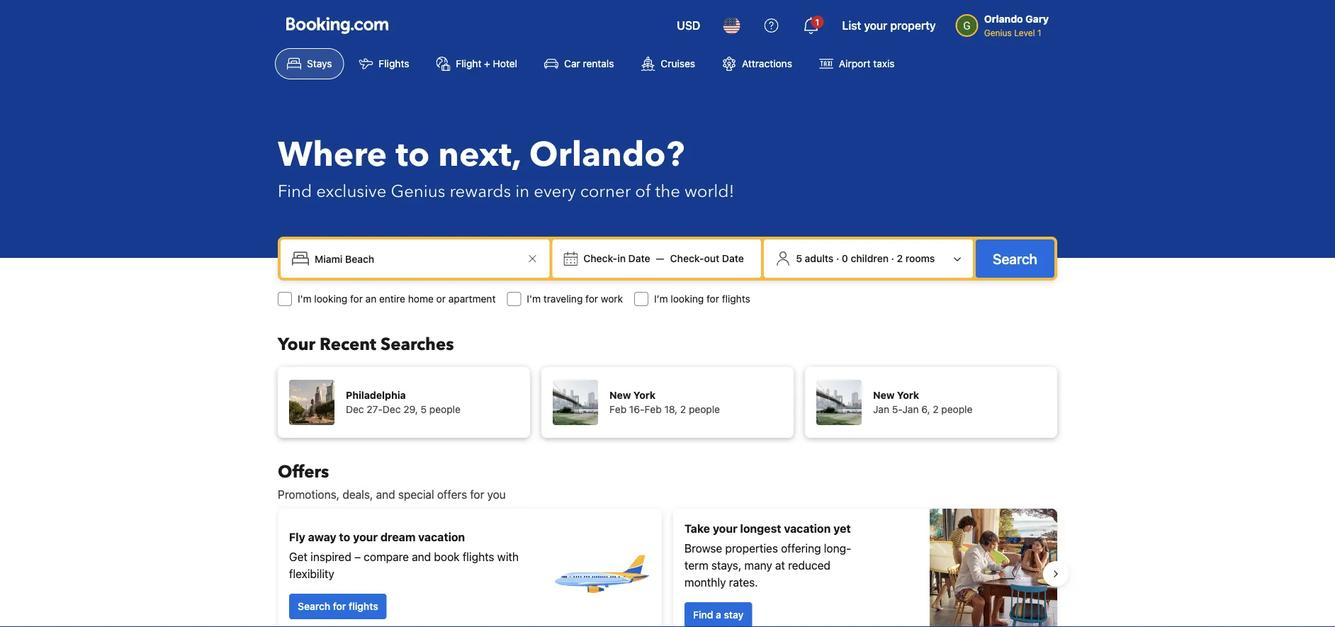 Task type: describe. For each thing, give the bounding box(es) containing it.
i'm for i'm looking for an entire home or apartment
[[298, 293, 312, 305]]

book
[[434, 551, 460, 564]]

every
[[534, 180, 576, 203]]

to inside fly away to your dream vacation get inspired – compare and book flights with flexibility
[[339, 531, 351, 544]]

1 button
[[794, 9, 828, 43]]

airport
[[839, 58, 871, 69]]

vacation inside take your longest vacation yet browse properties offering long- term stays, many at reduced monthly rates.
[[784, 522, 831, 536]]

search for search for flights
[[298, 601, 331, 613]]

2 dec from the left
[[383, 404, 401, 415]]

for for work
[[586, 293, 598, 305]]

list your property
[[843, 19, 936, 32]]

monthly
[[685, 576, 726, 590]]

adults
[[805, 253, 834, 264]]

region containing take your longest vacation yet
[[267, 503, 1069, 628]]

gary
[[1026, 13, 1049, 25]]

property
[[891, 19, 936, 32]]

search for flights
[[298, 601, 378, 613]]

usd button
[[669, 9, 709, 43]]

your account menu orlando gary genius level 1 element
[[956, 6, 1055, 39]]

5 adults · 0 children · 2 rooms button
[[770, 245, 968, 272]]

home
[[408, 293, 434, 305]]

27-
[[367, 404, 383, 415]]

list your property link
[[834, 9, 945, 43]]

inspired
[[311, 551, 352, 564]]

cruises
[[661, 58, 696, 69]]

get
[[289, 551, 308, 564]]

for inside offers promotions, deals, and special offers for you
[[470, 488, 485, 502]]

york for 5-
[[898, 390, 920, 401]]

long-
[[824, 542, 852, 556]]

—
[[656, 253, 665, 264]]

0 vertical spatial flights
[[722, 293, 751, 305]]

Where are you going? field
[[309, 246, 524, 272]]

car rentals link
[[533, 48, 626, 79]]

many
[[745, 559, 773, 573]]

new for feb
[[610, 390, 631, 401]]

in inside where to next, orlando? find exclusive genius rewards in every corner of the world!
[[516, 180, 530, 203]]

term
[[685, 559, 709, 573]]

special
[[398, 488, 434, 502]]

an
[[366, 293, 377, 305]]

searches
[[381, 333, 454, 356]]

rooms
[[906, 253, 935, 264]]

2 for 6,
[[933, 404, 939, 415]]

search button
[[976, 240, 1055, 278]]

your for list
[[865, 19, 888, 32]]

find inside where to next, orlando? find exclusive genius rewards in every corner of the world!
[[278, 180, 312, 203]]

flights
[[379, 58, 409, 69]]

i'm looking for flights
[[654, 293, 751, 305]]

flights link
[[347, 48, 421, 79]]

at
[[776, 559, 786, 573]]

away
[[308, 531, 337, 544]]

reduced
[[789, 559, 831, 573]]

fly away to your dream vacation image
[[552, 525, 651, 624]]

hotel
[[493, 58, 518, 69]]

people for feb
[[689, 404, 720, 415]]

2 for 18,
[[681, 404, 686, 415]]

exclusive
[[316, 180, 387, 203]]

i'm looking for an entire home or apartment
[[298, 293, 496, 305]]

find a stay link
[[685, 603, 752, 628]]

booking.com image
[[286, 17, 389, 34]]

or
[[437, 293, 446, 305]]

car rentals
[[564, 58, 614, 69]]

car
[[564, 58, 581, 69]]

16-
[[630, 404, 645, 415]]

cruises link
[[629, 48, 708, 79]]

of
[[636, 180, 651, 203]]

a
[[716, 609, 722, 621]]

new for jan
[[874, 390, 895, 401]]

6,
[[922, 404, 931, 415]]

longest
[[741, 522, 782, 536]]

corner
[[580, 180, 631, 203]]

deals,
[[343, 488, 373, 502]]

orlando gary genius level 1
[[985, 13, 1049, 38]]

out
[[704, 253, 720, 264]]

level
[[1015, 28, 1036, 38]]

browse
[[685, 542, 723, 556]]

stay
[[724, 609, 744, 621]]

where
[[278, 132, 387, 178]]

flights inside fly away to your dream vacation get inspired – compare and book flights with flexibility
[[463, 551, 495, 564]]

genius inside where to next, orlando? find exclusive genius rewards in every corner of the world!
[[391, 180, 446, 203]]

promotions,
[[278, 488, 340, 502]]

5 inside the 5 adults · 0 children · 2 rooms dropdown button
[[796, 253, 803, 264]]

and inside offers promotions, deals, and special offers for you
[[376, 488, 395, 502]]

1 vertical spatial in
[[618, 253, 626, 264]]

0
[[842, 253, 849, 264]]

traveling
[[544, 293, 583, 305]]

check-out date button
[[665, 246, 750, 272]]

take
[[685, 522, 710, 536]]

attractions
[[742, 58, 793, 69]]

work
[[601, 293, 623, 305]]

vacation inside fly away to your dream vacation get inspired – compare and book flights with flexibility
[[419, 531, 465, 544]]

flight + hotel link
[[424, 48, 530, 79]]

philadelphia dec 27-dec 29, 5 people
[[346, 390, 461, 415]]

stays
[[307, 58, 332, 69]]

2 · from the left
[[892, 253, 895, 264]]

airport taxis link
[[808, 48, 907, 79]]

2 date from the left
[[722, 253, 744, 264]]

with
[[498, 551, 519, 564]]

genius inside orlando gary genius level 1
[[985, 28, 1012, 38]]

1 · from the left
[[837, 253, 840, 264]]

next,
[[438, 132, 521, 178]]

5-
[[893, 404, 903, 415]]

looking for i'm
[[671, 293, 704, 305]]

flight + hotel
[[456, 58, 518, 69]]

you
[[488, 488, 506, 502]]

1 inside dropdown button
[[816, 17, 820, 27]]

world!
[[685, 180, 735, 203]]

children
[[851, 253, 889, 264]]



Task type: locate. For each thing, give the bounding box(es) containing it.
1 new from the left
[[610, 390, 631, 401]]

check-
[[584, 253, 618, 264], [671, 253, 704, 264]]

1 horizontal spatial and
[[412, 551, 431, 564]]

orlando
[[985, 13, 1024, 25]]

and
[[376, 488, 395, 502], [412, 551, 431, 564]]

0 vertical spatial and
[[376, 488, 395, 502]]

york inside new york feb 16-feb 18, 2 people
[[634, 390, 656, 401]]

new up 5-
[[874, 390, 895, 401]]

feb left the 18,
[[645, 404, 662, 415]]

1 horizontal spatial york
[[898, 390, 920, 401]]

fly
[[289, 531, 306, 544]]

1 york from the left
[[634, 390, 656, 401]]

2 jan from the left
[[903, 404, 919, 415]]

2 inside new york jan 5-jan 6, 2 people
[[933, 404, 939, 415]]

your up –
[[353, 531, 378, 544]]

rates.
[[729, 576, 758, 590]]

2 left rooms
[[897, 253, 903, 264]]

0 vertical spatial to
[[396, 132, 430, 178]]

1 vertical spatial genius
[[391, 180, 446, 203]]

for left you
[[470, 488, 485, 502]]

list
[[843, 19, 862, 32]]

dec left 27-
[[346, 404, 364, 415]]

dec
[[346, 404, 364, 415], [383, 404, 401, 415]]

1 vertical spatial and
[[412, 551, 431, 564]]

i'm up your
[[298, 293, 312, 305]]

people right 6,
[[942, 404, 973, 415]]

1 date from the left
[[629, 253, 651, 264]]

0 horizontal spatial in
[[516, 180, 530, 203]]

0 horizontal spatial looking
[[314, 293, 348, 305]]

1 i'm from the left
[[298, 293, 312, 305]]

find
[[278, 180, 312, 203], [693, 609, 714, 621]]

1 down gary
[[1038, 28, 1042, 38]]

take your longest vacation yet image
[[930, 509, 1058, 628]]

2 right the 18,
[[681, 404, 686, 415]]

usd
[[677, 19, 701, 32]]

0 horizontal spatial check-
[[584, 253, 618, 264]]

5 left adults
[[796, 253, 803, 264]]

find left a
[[693, 609, 714, 621]]

flights down the check-out date button
[[722, 293, 751, 305]]

· right children
[[892, 253, 895, 264]]

1 vertical spatial find
[[693, 609, 714, 621]]

your recent searches
[[278, 333, 454, 356]]

date right "out"
[[722, 253, 744, 264]]

29,
[[404, 404, 418, 415]]

1 people from the left
[[430, 404, 461, 415]]

0 horizontal spatial people
[[430, 404, 461, 415]]

check-in date button
[[578, 246, 656, 272]]

york up 16-
[[634, 390, 656, 401]]

looking for i'm
[[314, 293, 348, 305]]

people inside new york jan 5-jan 6, 2 people
[[942, 404, 973, 415]]

1 horizontal spatial vacation
[[784, 522, 831, 536]]

3 people from the left
[[942, 404, 973, 415]]

2 horizontal spatial people
[[942, 404, 973, 415]]

0 vertical spatial find
[[278, 180, 312, 203]]

1 vertical spatial flights
[[463, 551, 495, 564]]

feb left 16-
[[610, 404, 627, 415]]

5 right 29,
[[421, 404, 427, 415]]

1 vertical spatial 1
[[1038, 28, 1042, 38]]

1 looking from the left
[[314, 293, 348, 305]]

1 horizontal spatial 5
[[796, 253, 803, 264]]

find a stay
[[693, 609, 744, 621]]

0 horizontal spatial ·
[[837, 253, 840, 264]]

recent
[[320, 333, 377, 356]]

feb
[[610, 404, 627, 415], [645, 404, 662, 415]]

search for flights link
[[289, 594, 387, 620]]

0 vertical spatial 1
[[816, 17, 820, 27]]

york for 16-
[[634, 390, 656, 401]]

+
[[484, 58, 491, 69]]

2 inside dropdown button
[[897, 253, 903, 264]]

your inside fly away to your dream vacation get inspired – compare and book flights with flexibility
[[353, 531, 378, 544]]

genius
[[985, 28, 1012, 38], [391, 180, 446, 203]]

find inside region
[[693, 609, 714, 621]]

looking left an
[[314, 293, 348, 305]]

5 inside philadelphia dec 27-dec 29, 5 people
[[421, 404, 427, 415]]

1 horizontal spatial people
[[689, 404, 720, 415]]

0 horizontal spatial flights
[[349, 601, 378, 613]]

1 horizontal spatial in
[[618, 253, 626, 264]]

2 check- from the left
[[671, 253, 704, 264]]

0 horizontal spatial 2
[[681, 404, 686, 415]]

1 horizontal spatial jan
[[903, 404, 919, 415]]

to inside where to next, orlando? find exclusive genius rewards in every corner of the world!
[[396, 132, 430, 178]]

2 york from the left
[[898, 390, 920, 401]]

1 horizontal spatial flights
[[463, 551, 495, 564]]

new
[[610, 390, 631, 401], [874, 390, 895, 401]]

1 horizontal spatial looking
[[671, 293, 704, 305]]

in left the every at the left top
[[516, 180, 530, 203]]

1 horizontal spatial ·
[[892, 253, 895, 264]]

2 people from the left
[[689, 404, 720, 415]]

i'm
[[298, 293, 312, 305], [527, 293, 541, 305]]

orlando?
[[530, 132, 685, 178]]

people right the 18,
[[689, 404, 720, 415]]

looking
[[314, 293, 348, 305], [671, 293, 704, 305]]

2 vertical spatial flights
[[349, 601, 378, 613]]

jan left 5-
[[874, 404, 890, 415]]

i'm for i'm traveling for work
[[527, 293, 541, 305]]

1 horizontal spatial search
[[993, 250, 1038, 267]]

dec left 29,
[[383, 404, 401, 415]]

vacation up offering
[[784, 522, 831, 536]]

for for flights
[[707, 293, 720, 305]]

2 for ·
[[897, 253, 903, 264]]

0 horizontal spatial search
[[298, 601, 331, 613]]

york up 5-
[[898, 390, 920, 401]]

apartment
[[449, 293, 496, 305]]

new up 16-
[[610, 390, 631, 401]]

for for an
[[350, 293, 363, 305]]

flexibility
[[289, 568, 335, 581]]

0 horizontal spatial genius
[[391, 180, 446, 203]]

1 horizontal spatial to
[[396, 132, 430, 178]]

check-in date — check-out date
[[584, 253, 744, 264]]

to left 'next,' at top
[[396, 132, 430, 178]]

2 horizontal spatial your
[[865, 19, 888, 32]]

1 horizontal spatial your
[[713, 522, 738, 536]]

for down "out"
[[707, 293, 720, 305]]

your
[[865, 19, 888, 32], [713, 522, 738, 536], [353, 531, 378, 544]]

region
[[267, 503, 1069, 628]]

york inside new york jan 5-jan 6, 2 people
[[898, 390, 920, 401]]

0 horizontal spatial feb
[[610, 404, 627, 415]]

flights
[[722, 293, 751, 305], [463, 551, 495, 564], [349, 601, 378, 613]]

2 horizontal spatial 2
[[933, 404, 939, 415]]

search inside search button
[[993, 250, 1038, 267]]

0 horizontal spatial 5
[[421, 404, 427, 415]]

and left book
[[412, 551, 431, 564]]

to right away
[[339, 531, 351, 544]]

0 horizontal spatial to
[[339, 531, 351, 544]]

1 horizontal spatial date
[[722, 253, 744, 264]]

jan left 6,
[[903, 404, 919, 415]]

0 horizontal spatial york
[[634, 390, 656, 401]]

–
[[355, 551, 361, 564]]

airport taxis
[[839, 58, 895, 69]]

genius left rewards
[[391, 180, 446, 203]]

·
[[837, 253, 840, 264], [892, 253, 895, 264]]

i'm traveling for work
[[527, 293, 623, 305]]

properties
[[726, 542, 778, 556]]

1 horizontal spatial 1
[[1038, 28, 1042, 38]]

1 horizontal spatial i'm
[[527, 293, 541, 305]]

1 vertical spatial search
[[298, 601, 331, 613]]

2 i'm from the left
[[527, 293, 541, 305]]

i'm left traveling in the top left of the page
[[527, 293, 541, 305]]

new inside new york jan 5-jan 6, 2 people
[[874, 390, 895, 401]]

jan
[[874, 404, 890, 415], [903, 404, 919, 415]]

your inside take your longest vacation yet browse properties offering long- term stays, many at reduced monthly rates.
[[713, 522, 738, 536]]

2 new from the left
[[874, 390, 895, 401]]

2
[[897, 253, 903, 264], [681, 404, 686, 415], [933, 404, 939, 415]]

0 vertical spatial search
[[993, 250, 1038, 267]]

find down the where
[[278, 180, 312, 203]]

· left '0'
[[837, 253, 840, 264]]

genius down orlando
[[985, 28, 1012, 38]]

1 horizontal spatial check-
[[671, 253, 704, 264]]

attractions link
[[710, 48, 805, 79]]

2 horizontal spatial flights
[[722, 293, 751, 305]]

0 horizontal spatial date
[[629, 253, 651, 264]]

offers
[[437, 488, 467, 502]]

1 left list
[[816, 17, 820, 27]]

1 vertical spatial to
[[339, 531, 351, 544]]

vacation
[[784, 522, 831, 536], [419, 531, 465, 544]]

0 vertical spatial 5
[[796, 253, 803, 264]]

in
[[516, 180, 530, 203], [618, 253, 626, 264]]

people right 29,
[[430, 404, 461, 415]]

in left —
[[618, 253, 626, 264]]

and inside fly away to your dream vacation get inspired – compare and book flights with flexibility
[[412, 551, 431, 564]]

1 vertical spatial 5
[[421, 404, 427, 415]]

1 jan from the left
[[874, 404, 890, 415]]

people for jan
[[942, 404, 973, 415]]

for inside "link"
[[333, 601, 346, 613]]

1 inside orlando gary genius level 1
[[1038, 28, 1042, 38]]

and right deals,
[[376, 488, 395, 502]]

1 horizontal spatial genius
[[985, 28, 1012, 38]]

0 vertical spatial in
[[516, 180, 530, 203]]

for left an
[[350, 293, 363, 305]]

0 horizontal spatial find
[[278, 180, 312, 203]]

check- up "work"
[[584, 253, 618, 264]]

0 vertical spatial genius
[[985, 28, 1012, 38]]

date
[[629, 253, 651, 264], [722, 253, 744, 264]]

0 horizontal spatial dec
[[346, 404, 364, 415]]

new york jan 5-jan 6, 2 people
[[874, 390, 973, 415]]

offers
[[278, 461, 329, 484]]

for left "work"
[[586, 293, 598, 305]]

taxis
[[874, 58, 895, 69]]

date left —
[[629, 253, 651, 264]]

looking right i'm
[[671, 293, 704, 305]]

your right list
[[865, 19, 888, 32]]

1 horizontal spatial dec
[[383, 404, 401, 415]]

1 check- from the left
[[584, 253, 618, 264]]

rewards
[[450, 180, 511, 203]]

1 horizontal spatial 2
[[897, 253, 903, 264]]

i'm
[[654, 293, 668, 305]]

for down flexibility
[[333, 601, 346, 613]]

new inside new york feb 16-feb 18, 2 people
[[610, 390, 631, 401]]

vacation up book
[[419, 531, 465, 544]]

2 feb from the left
[[645, 404, 662, 415]]

people inside new york feb 16-feb 18, 2 people
[[689, 404, 720, 415]]

2 looking from the left
[[671, 293, 704, 305]]

2 inside new york feb 16-feb 18, 2 people
[[681, 404, 686, 415]]

take your longest vacation yet browse properties offering long- term stays, many at reduced monthly rates.
[[685, 522, 852, 590]]

1 horizontal spatial feb
[[645, 404, 662, 415]]

compare
[[364, 551, 409, 564]]

0 horizontal spatial 1
[[816, 17, 820, 27]]

yet
[[834, 522, 851, 536]]

your
[[278, 333, 316, 356]]

people inside philadelphia dec 27-dec 29, 5 people
[[430, 404, 461, 415]]

flights left with
[[463, 551, 495, 564]]

18,
[[665, 404, 678, 415]]

search inside search for flights "link"
[[298, 601, 331, 613]]

dream
[[381, 531, 416, 544]]

flights inside "link"
[[349, 601, 378, 613]]

for
[[350, 293, 363, 305], [586, 293, 598, 305], [707, 293, 720, 305], [470, 488, 485, 502], [333, 601, 346, 613]]

fly away to your dream vacation get inspired – compare and book flights with flexibility
[[289, 531, 519, 581]]

0 horizontal spatial and
[[376, 488, 395, 502]]

2 right 6,
[[933, 404, 939, 415]]

0 horizontal spatial i'm
[[298, 293, 312, 305]]

0 horizontal spatial your
[[353, 531, 378, 544]]

flights down –
[[349, 601, 378, 613]]

check- right —
[[671, 253, 704, 264]]

1 horizontal spatial new
[[874, 390, 895, 401]]

0 horizontal spatial new
[[610, 390, 631, 401]]

offers promotions, deals, and special offers for you
[[278, 461, 506, 502]]

0 horizontal spatial vacation
[[419, 531, 465, 544]]

your right take on the bottom of the page
[[713, 522, 738, 536]]

search for search
[[993, 250, 1038, 267]]

people
[[430, 404, 461, 415], [689, 404, 720, 415], [942, 404, 973, 415]]

flight
[[456, 58, 482, 69]]

offering
[[781, 542, 821, 556]]

1 feb from the left
[[610, 404, 627, 415]]

1 horizontal spatial find
[[693, 609, 714, 621]]

stays,
[[712, 559, 742, 573]]

entire
[[379, 293, 406, 305]]

your for take
[[713, 522, 738, 536]]

0 horizontal spatial jan
[[874, 404, 890, 415]]

1 dec from the left
[[346, 404, 364, 415]]

philadelphia
[[346, 390, 406, 401]]



Task type: vqa. For each thing, say whether or not it's contained in the screenshot.
18,
yes



